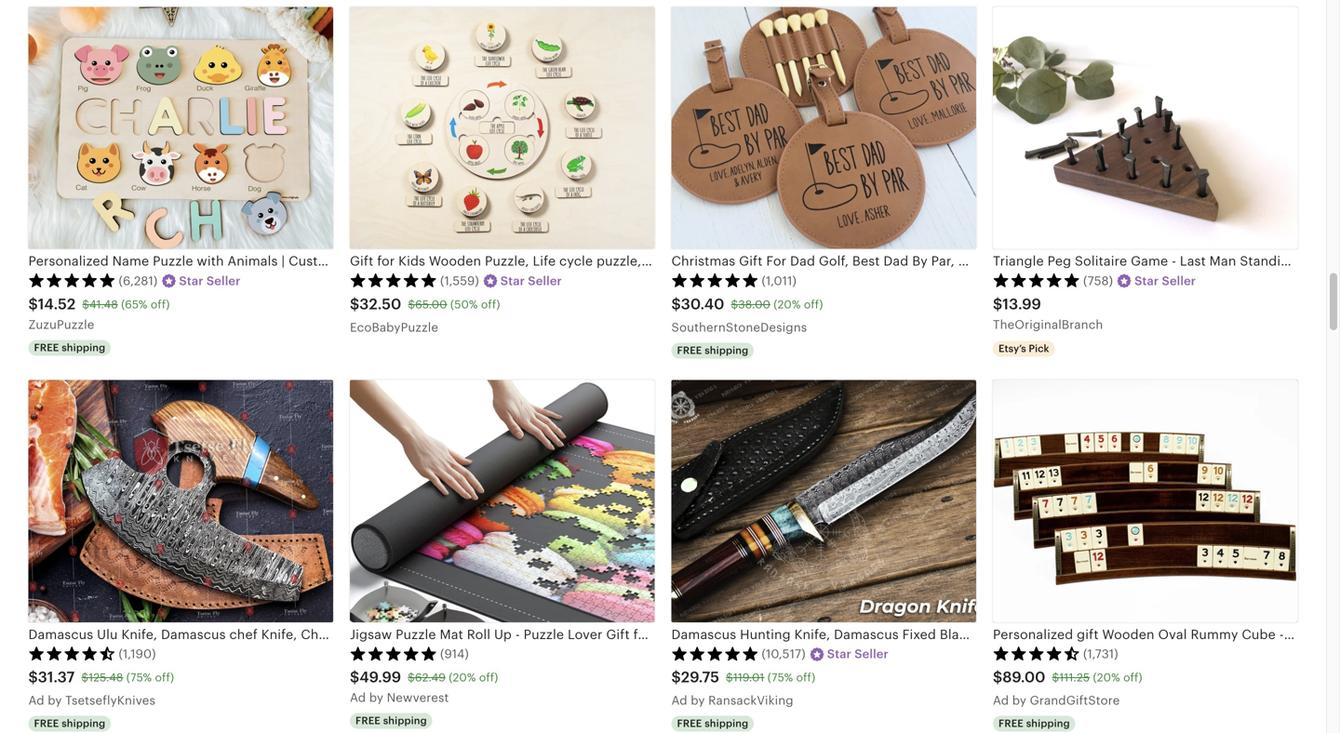 Task type: locate. For each thing, give the bounding box(es) containing it.
2 horizontal spatial (20%
[[1094, 672, 1121, 684]]

65.00
[[415, 298, 447, 311]]

13.99
[[1003, 296, 1042, 313]]

shipping down newverest
[[383, 716, 427, 727]]

d down 29.75
[[680, 694, 688, 708]]

shipping down southernstonedesigns
[[705, 345, 749, 357]]

off) inside $ 30.40 $ 38.00 (20% off)
[[804, 298, 823, 311]]

b down 29.75
[[691, 694, 699, 708]]

a
[[350, 691, 358, 705], [28, 694, 37, 708], [672, 694, 680, 708], [993, 694, 1002, 708]]

5 out of 5 stars image for 29.75
[[672, 646, 759, 661]]

a d b y ransackviking
[[672, 694, 794, 708]]

(758)
[[1084, 274, 1114, 288]]

$ 29.75 $ 119.01 (75% off)
[[672, 669, 816, 686]]

0 horizontal spatial 4.5 out of 5 stars image
[[28, 646, 116, 661]]

shipping for 14.52
[[62, 342, 105, 354]]

seller right (10,517)
[[855, 648, 889, 662]]

$ inside $ 13.99 theoriginalbranch
[[993, 296, 1003, 313]]

off)
[[151, 298, 170, 311], [481, 298, 500, 311], [804, 298, 823, 311], [155, 672, 174, 684], [479, 672, 499, 684], [797, 672, 816, 684], [1124, 672, 1143, 684]]

d
[[358, 691, 366, 705], [37, 694, 44, 708], [680, 694, 688, 708], [1002, 694, 1009, 708]]

b down the 49.99
[[369, 691, 377, 705]]

(10,517)
[[762, 648, 806, 662]]

(75% down (10,517)
[[768, 672, 793, 684]]

5 out of 5 stars image up 29.75
[[672, 646, 759, 661]]

off) for 30.40
[[804, 298, 823, 311]]

shipping
[[62, 342, 105, 354], [705, 345, 749, 357], [383, 716, 427, 727], [62, 718, 105, 730], [705, 718, 749, 730], [1027, 718, 1070, 730]]

free for 29.75
[[677, 718, 702, 730]]

seller right (6,281)
[[207, 274, 241, 288]]

off) down (10,517)
[[797, 672, 816, 684]]

(6,281)
[[119, 274, 158, 288]]

etsy's
[[999, 343, 1027, 355]]

(20% inside $ 30.40 $ 38.00 (20% off)
[[774, 298, 801, 311]]

y down 29.75
[[699, 694, 705, 708]]

$
[[28, 296, 38, 313], [350, 296, 360, 313], [672, 296, 681, 313], [993, 296, 1003, 313], [82, 298, 89, 311], [408, 298, 415, 311], [731, 298, 739, 311], [28, 669, 38, 686], [350, 669, 360, 686], [672, 669, 681, 686], [993, 669, 1003, 686], [81, 672, 89, 684], [408, 672, 415, 684], [726, 672, 734, 684], [1053, 672, 1060, 684]]

y down 31.37
[[55, 694, 62, 708]]

4.5 out of 5 stars image up 89.00
[[993, 646, 1081, 661]]

5 out of 5 stars image for 30.40
[[672, 273, 759, 288]]

free down 31.37
[[34, 718, 59, 730]]

free shipping down zuzupuzzle
[[34, 342, 105, 354]]

off) inside $ 29.75 $ 119.01 (75% off)
[[797, 672, 816, 684]]

49.99
[[360, 669, 401, 686]]

d down 89.00
[[1002, 694, 1009, 708]]

free shipping down a d b y grandgiftstore
[[999, 718, 1070, 730]]

5 out of 5 stars image up 32.50
[[350, 273, 438, 288]]

a down $ 29.75 $ 119.01 (75% off)
[[672, 694, 680, 708]]

(20% inside $ 89.00 $ 111.25 (20% off)
[[1094, 672, 1121, 684]]

5 out of 5 stars image for 49.99
[[350, 646, 438, 661]]

1 horizontal spatial 4.5 out of 5 stars image
[[993, 646, 1081, 661]]

(75% down "(1,190)"
[[126, 672, 152, 684]]

free shipping for 29.75
[[677, 718, 749, 730]]

2 (75% from the left
[[768, 672, 793, 684]]

free down 30.40
[[677, 345, 702, 357]]

star for 29.75
[[827, 648, 852, 662]]

pick
[[1029, 343, 1050, 355]]

5 out of 5 stars image up 14.52
[[28, 273, 116, 288]]

free for 30.40
[[677, 345, 702, 357]]

free shipping for 89.00
[[999, 718, 1070, 730]]

(20% down '(1,011)'
[[774, 298, 801, 311]]

off) right 62.49
[[479, 672, 499, 684]]

off) for 49.99
[[479, 672, 499, 684]]

off) right the "(50%"
[[481, 298, 500, 311]]

free for 89.00
[[999, 718, 1024, 730]]

free down zuzupuzzle
[[34, 342, 59, 354]]

$ 30.40 $ 38.00 (20% off)
[[672, 296, 823, 313]]

free down the 49.99
[[356, 716, 381, 727]]

off) inside $ 49.99 $ 62.49 (20% off) a d b y newverest
[[479, 672, 499, 684]]

125.48
[[89, 672, 123, 684]]

a down $ 31.37 $ 125.48 (75% off)
[[28, 694, 37, 708]]

(75%
[[126, 672, 152, 684], [768, 672, 793, 684]]

(20%
[[774, 298, 801, 311], [449, 672, 476, 684], [1094, 672, 1121, 684]]

star right (758)
[[1135, 274, 1159, 288]]

seller
[[207, 274, 241, 288], [528, 274, 562, 288], [1162, 274, 1197, 288], [855, 648, 889, 662]]

(20% down (914)
[[449, 672, 476, 684]]

(20% inside $ 49.99 $ 62.49 (20% off) a d b y newverest
[[449, 672, 476, 684]]

(75% inside $ 31.37 $ 125.48 (75% off)
[[126, 672, 152, 684]]

5 out of 5 stars image
[[28, 273, 116, 288], [350, 273, 438, 288], [672, 273, 759, 288], [993, 273, 1081, 288], [350, 646, 438, 661], [672, 646, 759, 661]]

star seller right (10,517)
[[827, 648, 889, 662]]

111.25
[[1060, 672, 1090, 684]]

(20% down (1,731)
[[1094, 672, 1121, 684]]

5 out of 5 stars image for 32.50
[[350, 273, 438, 288]]

d for 89.00
[[1002, 694, 1009, 708]]

(65%
[[121, 298, 148, 311]]

y
[[377, 691, 384, 705], [55, 694, 62, 708], [699, 694, 705, 708], [1020, 694, 1027, 708]]

y for 89.00
[[1020, 694, 1027, 708]]

star
[[179, 274, 204, 288], [501, 274, 525, 288], [1135, 274, 1159, 288], [827, 648, 852, 662]]

star seller right (6,281)
[[179, 274, 241, 288]]

off) right 38.00
[[804, 298, 823, 311]]

star right (6,281)
[[179, 274, 204, 288]]

1 horizontal spatial (75%
[[768, 672, 793, 684]]

ecobabypuzzle
[[350, 321, 439, 335]]

$ inside $ 31.37 $ 125.48 (75% off)
[[81, 672, 89, 684]]

personalized name puzzle with animals | custom baby girl and boy birthday gift | emerald green toddlers christmas gift | unique baby gift image
[[28, 7, 333, 249]]

4.5 out of 5 stars image
[[28, 646, 116, 661], [993, 646, 1081, 661]]

free shipping
[[34, 342, 105, 354], [677, 345, 749, 357], [356, 716, 427, 727], [34, 718, 105, 730], [677, 718, 749, 730], [999, 718, 1070, 730]]

shipping down a d b y ransackviking
[[705, 718, 749, 730]]

off) right 111.25
[[1124, 672, 1143, 684]]

free down 29.75
[[677, 718, 702, 730]]

1 horizontal spatial (20%
[[774, 298, 801, 311]]

off) right "(65%"
[[151, 298, 170, 311]]

shipping down a d b y grandgiftstore
[[1027, 718, 1070, 730]]

d inside $ 49.99 $ 62.49 (20% off) a d b y newverest
[[358, 691, 366, 705]]

$ 13.99 theoriginalbranch
[[993, 296, 1104, 332]]

5 out of 5 stars image up 30.40
[[672, 273, 759, 288]]

off) inside $ 14.52 $ 41.48 (65% off) zuzupuzzle
[[151, 298, 170, 311]]

(20% for 49.99
[[449, 672, 476, 684]]

southernstonedesigns
[[672, 321, 807, 335]]

1 4.5 out of 5 stars image from the left
[[28, 646, 116, 661]]

star seller for 32.50
[[501, 274, 562, 288]]

5 out of 5 stars image up the 49.99
[[350, 646, 438, 661]]

a left newverest
[[350, 691, 358, 705]]

89.00
[[1003, 669, 1046, 686]]

off) inside $ 31.37 $ 125.48 (75% off)
[[155, 672, 174, 684]]

theoriginalbranch
[[993, 318, 1104, 332]]

seller for 29.75
[[855, 648, 889, 662]]

y down the 49.99
[[377, 691, 384, 705]]

b down 31.37
[[48, 694, 56, 708]]

62.49
[[415, 672, 446, 684]]

free shipping down a d b y tsetseflyknives
[[34, 718, 105, 730]]

seller right (1,559)
[[528, 274, 562, 288]]

4.5 out of 5 stars image for 31.37
[[28, 646, 116, 661]]

star seller right (1,559)
[[501, 274, 562, 288]]

free shipping for 49.99
[[356, 716, 427, 727]]

free
[[34, 342, 59, 354], [677, 345, 702, 357], [356, 716, 381, 727], [34, 718, 59, 730], [677, 718, 702, 730], [999, 718, 1024, 730]]

y for 31.37
[[55, 694, 62, 708]]

4.5 out of 5 stars image up 31.37
[[28, 646, 116, 661]]

free for 14.52
[[34, 342, 59, 354]]

off) inside $ 89.00 $ 111.25 (20% off)
[[1124, 672, 1143, 684]]

shipping down zuzupuzzle
[[62, 342, 105, 354]]

1 (75% from the left
[[126, 672, 152, 684]]

d down the 49.99
[[358, 691, 366, 705]]

a down $ 89.00 $ 111.25 (20% off)
[[993, 694, 1002, 708]]

shipping down a d b y tsetseflyknives
[[62, 718, 105, 730]]

off) down "(1,190)"
[[155, 672, 174, 684]]

free shipping for 14.52
[[34, 342, 105, 354]]

star seller
[[179, 274, 241, 288], [501, 274, 562, 288], [1135, 274, 1197, 288], [827, 648, 889, 662]]

32.50
[[360, 296, 402, 313]]

(75% inside $ 29.75 $ 119.01 (75% off)
[[768, 672, 793, 684]]

free down 89.00
[[999, 718, 1024, 730]]

b
[[369, 691, 377, 705], [48, 694, 56, 708], [691, 694, 699, 708], [1013, 694, 1021, 708]]

(20% for 89.00
[[1094, 672, 1121, 684]]

star seller for 29.75
[[827, 648, 889, 662]]

(914)
[[440, 648, 469, 662]]

d down 31.37
[[37, 694, 44, 708]]

shipping for 89.00
[[1027, 718, 1070, 730]]

$ 14.52 $ 41.48 (65% off) zuzupuzzle
[[28, 296, 170, 332]]

d for 29.75
[[680, 694, 688, 708]]

0 horizontal spatial (20%
[[449, 672, 476, 684]]

jigsaw puzzle mat roll up - puzzle lover gift for mom dad parents coworkers - puzzle saver pad up to 1500 pieces large size 46" x 26" image
[[350, 381, 655, 623]]

29.75
[[681, 669, 720, 686]]

free shipping down southernstonedesigns
[[677, 345, 749, 357]]

star right (1,559)
[[501, 274, 525, 288]]

2 4.5 out of 5 stars image from the left
[[993, 646, 1081, 661]]

(50%
[[451, 298, 478, 311]]

shipping for 29.75
[[705, 718, 749, 730]]

star right (10,517)
[[827, 648, 852, 662]]

b down 89.00
[[1013, 694, 1021, 708]]

y down 89.00
[[1020, 694, 1027, 708]]

off) inside $ 32.50 $ 65.00 (50% off)
[[481, 298, 500, 311]]

free shipping down a d b y ransackviking
[[677, 718, 749, 730]]

0 horizontal spatial (75%
[[126, 672, 152, 684]]

free shipping down newverest
[[356, 716, 427, 727]]

star for 32.50
[[501, 274, 525, 288]]



Task type: vqa. For each thing, say whether or not it's contained in the screenshot.
the left 'was'
no



Task type: describe. For each thing, give the bounding box(es) containing it.
(1,011)
[[762, 274, 797, 288]]

5 out of 5 stars image up 13.99 at the right top of page
[[993, 273, 1081, 288]]

(1,731)
[[1084, 648, 1119, 662]]

(1,190)
[[119, 648, 156, 662]]

b inside $ 49.99 $ 62.49 (20% off) a d b y newverest
[[369, 691, 377, 705]]

$ 31.37 $ 125.48 (75% off)
[[28, 669, 174, 686]]

personalized gift wooden oval rummy cube - oval shaped elliptic rummicube racks | customizable rummi cube set christmas gifts board game image
[[993, 381, 1298, 623]]

free shipping for 30.40
[[677, 345, 749, 357]]

14.52
[[38, 296, 76, 313]]

(1,559)
[[440, 274, 479, 288]]

damascus ulu knife, damascus chef knife, christmas gift, hand forged ulu knife, pizza cutter, handmade knives, pizza axe, gifts for him image
[[28, 381, 333, 623]]

a d b y grandgiftstore
[[993, 694, 1120, 708]]

free for 31.37
[[34, 718, 59, 730]]

$ inside $ 29.75 $ 119.01 (75% off)
[[726, 672, 734, 684]]

38.00
[[739, 298, 771, 311]]

y inside $ 49.99 $ 62.49 (20% off) a d b y newverest
[[377, 691, 384, 705]]

30.40
[[681, 296, 725, 313]]

b for 89.00
[[1013, 694, 1021, 708]]

$ inside $ 32.50 $ 65.00 (50% off)
[[408, 298, 415, 311]]

(75% for 29.75
[[768, 672, 793, 684]]

119.01
[[734, 672, 765, 684]]

$ 32.50 $ 65.00 (50% off)
[[350, 296, 500, 313]]

star seller for 14.52
[[179, 274, 241, 288]]

off) for 14.52
[[151, 298, 170, 311]]

star seller right (758)
[[1135, 274, 1197, 288]]

ransackviking
[[709, 694, 794, 708]]

$ 89.00 $ 111.25 (20% off)
[[993, 669, 1143, 686]]

shipping for 49.99
[[383, 716, 427, 727]]

41.48
[[89, 298, 118, 311]]

5 out of 5 stars image for 14.52
[[28, 273, 116, 288]]

b for 29.75
[[691, 694, 699, 708]]

b for 31.37
[[48, 694, 56, 708]]

a d b y tsetseflyknives
[[28, 694, 155, 708]]

free for 49.99
[[356, 716, 381, 727]]

free shipping for 31.37
[[34, 718, 105, 730]]

$ inside $ 89.00 $ 111.25 (20% off)
[[1053, 672, 1060, 684]]

tsetseflyknives
[[65, 694, 155, 708]]

(20% for 30.40
[[774, 298, 801, 311]]

shipping for 30.40
[[705, 345, 749, 357]]

zuzupuzzle
[[28, 318, 94, 332]]

off) for 89.00
[[1124, 672, 1143, 684]]

triangle peg solitaire game - last man standing - cracker barrel game - hygge - teen gift - modern gift for him - corporate image
[[993, 7, 1298, 249]]

(75% for 31.37
[[126, 672, 152, 684]]

off) for 29.75
[[797, 672, 816, 684]]

y for 29.75
[[699, 694, 705, 708]]

shipping for 31.37
[[62, 718, 105, 730]]

$ inside $ 30.40 $ 38.00 (20% off)
[[731, 298, 739, 311]]

christmas gift for dad golf, best dad by par, personalized gift for him golf, gift for grandpa, golfer gift, best grandpa by par, tee holder image
[[672, 7, 977, 249]]

$ 49.99 $ 62.49 (20% off) a d b y newverest
[[350, 669, 499, 705]]

a inside $ 49.99 $ 62.49 (20% off) a d b y newverest
[[350, 691, 358, 705]]

etsy's pick
[[999, 343, 1050, 355]]

damascus hunting knife, damascus fixed blade knife, damascus gut hook knife, damascus ka bar knife hand made knives gifts for men usa image
[[672, 381, 977, 623]]

seller right (758)
[[1162, 274, 1197, 288]]

seller for 32.50
[[528, 274, 562, 288]]

d for 31.37
[[37, 694, 44, 708]]

newverest
[[387, 691, 449, 705]]

a for 31.37
[[28, 694, 37, 708]]

seller for 14.52
[[207, 274, 241, 288]]

a for 29.75
[[672, 694, 680, 708]]

a for 89.00
[[993, 694, 1002, 708]]

off) for 31.37
[[155, 672, 174, 684]]

off) for 32.50
[[481, 298, 500, 311]]

31.37
[[38, 669, 75, 686]]

star for 14.52
[[179, 274, 204, 288]]

4.5 out of 5 stars image for 89.00
[[993, 646, 1081, 661]]

gift for kids wooden puzzle, life cycle puzzle, montessori toys, life cycle board, educational wooden toys, christmas gifts for kids image
[[350, 7, 655, 249]]

grandgiftstore
[[1030, 694, 1120, 708]]



